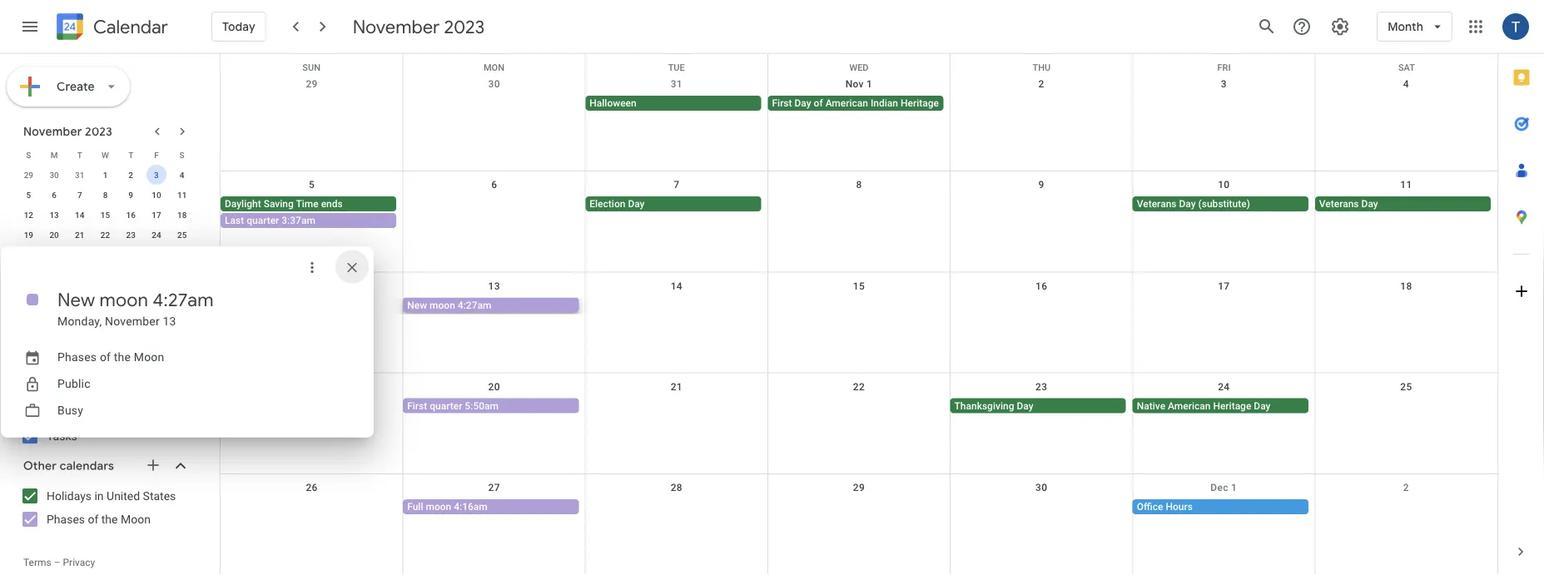 Task type: vqa. For each thing, say whether or not it's contained in the screenshot.


Task type: describe. For each thing, give the bounding box(es) containing it.
month inside button
[[942, 97, 971, 109]]

native american heritage day
[[1137, 400, 1271, 412]]

1 for dec 1
[[1232, 482, 1238, 494]]

29 element
[[95, 245, 115, 265]]

22 inside 22 'element'
[[101, 230, 110, 240]]

election day
[[590, 198, 645, 210]]

of inside other calendars list
[[88, 513, 99, 526]]

grid containing 29
[[220, 54, 1498, 575]]

0 vertical spatial 2023
[[444, 15, 485, 38]]

october 30 element
[[44, 165, 64, 185]]

privacy link
[[63, 557, 95, 569]]

my calendars
[[23, 352, 98, 367]]

16 inside grid
[[1036, 280, 1048, 292]]

0 horizontal spatial american
[[826, 97, 868, 109]]

sat
[[1399, 62, 1415, 73]]

terms link
[[23, 557, 51, 569]]

28 element
[[70, 245, 90, 265]]

1 vertical spatial american
[[1168, 400, 1211, 412]]

full moon 4:16am
[[407, 501, 488, 513]]

tara schultz
[[47, 383, 111, 396]]

privacy
[[63, 557, 95, 569]]

hours
[[1166, 501, 1193, 513]]

november inside new moon 4:27am monday, november 13
[[105, 315, 160, 328]]

month button
[[1377, 7, 1453, 47]]

30 for nov 1
[[488, 78, 500, 90]]

moon inside new moon 4:27am monday, november 13
[[100, 289, 148, 312]]

first for first day of american indian heritage month
[[772, 97, 792, 109]]

1 vertical spatial november 2023
[[23, 124, 112, 139]]

15 element
[[95, 205, 115, 225]]

16 element
[[121, 205, 141, 225]]

month inside dropdown button
[[1388, 19, 1424, 34]]

row containing 12
[[16, 205, 195, 225]]

1 vertical spatial november
[[23, 124, 82, 139]]

thu
[[1033, 62, 1051, 73]]

21 element
[[70, 225, 90, 245]]

4:27am for new moon 4:27am monday, november 13
[[153, 289, 214, 312]]

terms
[[23, 557, 51, 569]]

1 vertical spatial 21
[[671, 381, 683, 393]]

calendar element
[[53, 10, 168, 47]]

1 inside row group
[[103, 170, 108, 180]]

time
[[296, 198, 319, 210]]

22 element
[[95, 225, 115, 245]]

halloween button
[[586, 96, 761, 111]]

0 vertical spatial the
[[114, 351, 131, 364]]

0 vertical spatial heritage
[[901, 97, 939, 109]]

13 inside grid
[[488, 280, 500, 292]]

7 for november 2023
[[77, 190, 82, 200]]

0 vertical spatial november 2023
[[353, 15, 485, 38]]

in
[[94, 489, 104, 503]]

25 element
[[172, 225, 192, 245]]

8 for sun
[[856, 179, 862, 191]]

0 vertical spatial november
[[353, 15, 440, 38]]

phases of the moon inside other calendars list
[[47, 513, 151, 526]]

11 for november 2023
[[177, 190, 187, 200]]

thanksgiving day
[[955, 400, 1034, 412]]

27 element
[[44, 245, 64, 265]]

cell containing daylight saving time ends
[[221, 197, 403, 230]]

30 for 1
[[49, 170, 59, 180]]

first quarter 5:50am button
[[403, 399, 579, 414]]

quarter inside button
[[430, 400, 462, 412]]

thanksgiving
[[955, 400, 1015, 412]]

0 vertical spatial phases
[[57, 351, 97, 364]]

moon for new
[[430, 299, 455, 311]]

native
[[1137, 400, 1166, 412]]

row group containing 29
[[16, 165, 195, 285]]

mon
[[484, 62, 505, 73]]

24 inside november 2023 grid
[[152, 230, 161, 240]]

19 element
[[19, 225, 39, 245]]

24 inside grid
[[1218, 381, 1230, 393]]

today
[[222, 19, 255, 34]]

office
[[1137, 501, 1164, 513]]

my
[[23, 352, 40, 367]]

f
[[154, 150, 159, 160]]

tasks
[[47, 429, 77, 443]]

8 for november 2023
[[103, 190, 108, 200]]

tara
[[47, 383, 69, 396]]

28
[[671, 482, 683, 494]]

other calendars
[[23, 459, 114, 474]]

18 element
[[172, 205, 192, 225]]

other
[[23, 459, 57, 474]]

1 horizontal spatial 3
[[1221, 78, 1227, 90]]

13 element
[[44, 205, 64, 225]]

holidays
[[47, 489, 92, 503]]

row containing sun
[[221, 54, 1498, 73]]

calendars for other calendars
[[60, 459, 114, 474]]

veterans day (substitute)
[[1137, 198, 1251, 210]]

6 for november 2023
[[52, 190, 57, 200]]

1 t from the left
[[77, 150, 82, 160]]

full
[[407, 501, 423, 513]]

12
[[24, 210, 33, 220]]

tue
[[668, 62, 685, 73]]

19
[[24, 230, 33, 240]]

full moon 4:16am button
[[403, 499, 579, 514]]

first day of american indian heritage month button
[[768, 96, 971, 111]]

dec
[[1211, 482, 1229, 494]]

6 for sun
[[491, 179, 497, 191]]

first for first quarter 5:50am
[[407, 400, 427, 412]]

26
[[306, 482, 318, 494]]

29 for nov 1
[[306, 78, 318, 90]]

row containing 19
[[16, 225, 195, 245]]

fri
[[1218, 62, 1231, 73]]

create
[[57, 79, 95, 94]]

26 element
[[19, 245, 39, 265]]

states
[[143, 489, 176, 503]]

veterans day (substitute) button
[[1133, 197, 1309, 212]]

1 vertical spatial heritage
[[1214, 400, 1252, 412]]

united
[[107, 489, 140, 503]]

15 inside grid
[[853, 280, 865, 292]]

thanksgiving day button
[[951, 399, 1126, 414]]

quarter inside daylight saving time ends last quarter 3:37am
[[247, 215, 279, 227]]

day for first day of american indian heritage month
[[795, 97, 812, 109]]

daylight
[[225, 198, 261, 210]]

(substitute)
[[1199, 198, 1251, 210]]

nov 1
[[846, 78, 873, 90]]

new moon 4:27am button
[[403, 298, 579, 313]]

dec 1
[[1211, 482, 1238, 494]]

first day of american indian heritage month
[[772, 97, 971, 109]]

20 element
[[44, 225, 64, 245]]

17 inside grid
[[1218, 280, 1230, 292]]

9 for november 2023
[[129, 190, 133, 200]]

the inside list
[[101, 513, 118, 526]]

25 inside november 2023 grid
[[177, 230, 187, 240]]

3 inside cell
[[154, 170, 159, 180]]

new for new moon 4:27am monday, november 13
[[57, 289, 95, 312]]

11 for sun
[[1401, 179, 1413, 191]]

monday,
[[57, 315, 102, 328]]

10 for sun
[[1218, 179, 1230, 191]]

calendars for my calendars
[[43, 352, 98, 367]]

3:37am
[[282, 215, 315, 227]]

today button
[[212, 7, 266, 47]]

–
[[54, 557, 60, 569]]

1 horizontal spatial 23
[[1036, 381, 1048, 393]]

2 t from the left
[[128, 150, 133, 160]]

0 horizontal spatial 2023
[[85, 124, 112, 139]]

day for veterans day (substitute)
[[1179, 198, 1196, 210]]

10 for november 2023
[[152, 190, 161, 200]]

first quarter 5:50am
[[407, 400, 499, 412]]

11 element
[[172, 185, 192, 205]]

saving
[[264, 198, 294, 210]]

indian
[[871, 97, 899, 109]]

daylight saving time ends last quarter 3:37am
[[225, 198, 343, 227]]

day for thanksgiving day
[[1017, 400, 1034, 412]]



Task type: locate. For each thing, give the bounding box(es) containing it.
0 horizontal spatial november 2023
[[23, 124, 112, 139]]

row
[[221, 54, 1498, 73], [221, 71, 1498, 172], [16, 145, 195, 165], [16, 165, 195, 185], [221, 172, 1498, 273], [16, 185, 195, 205], [16, 205, 195, 225], [16, 225, 195, 245], [16, 245, 195, 265], [221, 273, 1498, 374], [221, 374, 1498, 474], [221, 474, 1498, 575]]

11
[[1401, 179, 1413, 191], [177, 190, 187, 200]]

heritage
[[901, 97, 939, 109], [1214, 400, 1252, 412]]

new moon 4:27am heading
[[57, 289, 214, 312]]

22 inside grid
[[853, 381, 865, 393]]

grid
[[220, 54, 1498, 575]]

2 veterans from the left
[[1320, 198, 1359, 210]]

0 horizontal spatial heritage
[[901, 97, 939, 109]]

2 vertical spatial of
[[88, 513, 99, 526]]

1 vertical spatial 24
[[1218, 381, 1230, 393]]

2 s from the left
[[180, 150, 185, 160]]

veterans for veterans day (substitute)
[[1137, 198, 1177, 210]]

moon for full
[[426, 501, 452, 513]]

13 down new moon 4:27am heading
[[163, 315, 176, 328]]

1 horizontal spatial 2
[[1039, 78, 1045, 90]]

veterans inside 'button'
[[1137, 198, 1177, 210]]

m
[[51, 150, 58, 160]]

0 horizontal spatial 20
[[49, 230, 59, 240]]

t left f
[[128, 150, 133, 160]]

quarter left 5:50am
[[430, 400, 462, 412]]

1 horizontal spatial 6
[[491, 179, 497, 191]]

first inside row
[[407, 400, 427, 412]]

terms – privacy
[[23, 557, 95, 569]]

last quarter 3:37am button
[[221, 213, 397, 228]]

30 down thanksgiving day button
[[1036, 482, 1048, 494]]

veterans day
[[1320, 198, 1379, 210]]

heritage right indian
[[901, 97, 939, 109]]

0 horizontal spatial 29
[[24, 170, 33, 180]]

17 inside 17 element
[[152, 210, 161, 220]]

8 up 15 element
[[103, 190, 108, 200]]

13 inside new moon 4:27am monday, november 13
[[163, 315, 176, 328]]

2023 up w at the left of the page
[[85, 124, 112, 139]]

office hours
[[1137, 501, 1193, 513]]

18 down 11 element
[[177, 210, 187, 220]]

day inside veterans day button
[[1362, 198, 1379, 210]]

1 horizontal spatial 25
[[1401, 381, 1413, 393]]

new for new moon 4:27am
[[407, 299, 427, 311]]

2 horizontal spatial 1
[[1232, 482, 1238, 494]]

4 inside november 2023 grid
[[180, 170, 184, 180]]

moon inside other calendars list
[[121, 513, 151, 526]]

american
[[826, 97, 868, 109], [1168, 400, 1211, 412]]

12 element
[[19, 205, 39, 225]]

create button
[[7, 67, 130, 107]]

1 vertical spatial 16
[[1036, 280, 1048, 292]]

0 horizontal spatial of
[[88, 513, 99, 526]]

1 horizontal spatial s
[[180, 150, 185, 160]]

0 horizontal spatial 6
[[52, 190, 57, 200]]

1 s from the left
[[26, 150, 31, 160]]

1 right the dec
[[1232, 482, 1238, 494]]

18 down veterans day button
[[1401, 280, 1413, 292]]

1 horizontal spatial 14
[[671, 280, 683, 292]]

2 horizontal spatial 13
[[488, 280, 500, 292]]

1 horizontal spatial veterans
[[1320, 198, 1359, 210]]

day inside native american heritage day button
[[1254, 400, 1271, 412]]

20 inside grid
[[488, 381, 500, 393]]

row containing 13
[[221, 273, 1498, 374]]

20 inside 20 element
[[49, 230, 59, 240]]

1 horizontal spatial 11
[[1401, 179, 1413, 191]]

15 inside row group
[[101, 210, 110, 220]]

0 horizontal spatial 30
[[49, 170, 59, 180]]

5 up daylight saving time ends button
[[309, 179, 315, 191]]

october 29 element
[[19, 165, 39, 185]]

moon down united on the bottom left
[[121, 513, 151, 526]]

1 horizontal spatial 18
[[1401, 280, 1413, 292]]

1 vertical spatial 2023
[[85, 124, 112, 139]]

november 2023 grid
[[16, 145, 195, 285]]

1 horizontal spatial 10
[[1218, 179, 1230, 191]]

7 inside grid
[[674, 179, 680, 191]]

29
[[306, 78, 318, 90], [24, 170, 33, 180], [853, 482, 865, 494]]

1 horizontal spatial 1
[[867, 78, 873, 90]]

21
[[75, 230, 84, 240], [671, 381, 683, 393]]

20
[[49, 230, 59, 240], [488, 381, 500, 393]]

1 vertical spatial quarter
[[430, 400, 462, 412]]

5:50am
[[465, 400, 499, 412]]

2023 up 'mon'
[[444, 15, 485, 38]]

election
[[590, 198, 626, 210]]

18 inside grid
[[1401, 280, 1413, 292]]

1 horizontal spatial 16
[[1036, 280, 1048, 292]]

13 up new moon 4:27am button
[[488, 280, 500, 292]]

november 2023
[[353, 15, 485, 38], [23, 124, 112, 139]]

9 for sun
[[1039, 179, 1045, 191]]

veterans inside button
[[1320, 198, 1359, 210]]

0 horizontal spatial s
[[26, 150, 31, 160]]

phases inside other calendars list
[[47, 513, 85, 526]]

row group
[[16, 165, 195, 285]]

1 vertical spatial 29
[[24, 170, 33, 180]]

other calendars button
[[3, 453, 207, 480]]

1 vertical spatial 3
[[154, 170, 159, 180]]

phases of the moon
[[57, 351, 164, 364], [47, 513, 151, 526]]

14 inside grid
[[671, 280, 683, 292]]

add other calendars image
[[145, 457, 162, 474]]

5 for sun
[[309, 179, 315, 191]]

calendars inside my calendars dropdown button
[[43, 352, 98, 367]]

22
[[101, 230, 110, 240], [853, 381, 865, 393]]

s right f
[[180, 150, 185, 160]]

phases of the moon up schultz
[[57, 351, 164, 364]]

birthdays
[[47, 406, 96, 420]]

1 veterans from the left
[[1137, 198, 1177, 210]]

1 vertical spatial 2
[[129, 170, 133, 180]]

0 horizontal spatial 10
[[152, 190, 161, 200]]

0 vertical spatial first
[[772, 97, 792, 109]]

0 horizontal spatial 17
[[152, 210, 161, 220]]

october 31 element
[[70, 165, 90, 185]]

native american heritage day button
[[1133, 399, 1309, 414]]

heritage right native
[[1214, 400, 1252, 412]]

23 element
[[121, 225, 141, 245]]

6
[[491, 179, 497, 191], [52, 190, 57, 200]]

december 2 element
[[172, 245, 192, 265]]

11 inside row group
[[177, 190, 187, 200]]

veterans for veterans day
[[1320, 198, 1359, 210]]

schultz
[[72, 383, 111, 396]]

30
[[488, 78, 500, 90], [49, 170, 59, 180], [1036, 482, 1048, 494]]

busy
[[57, 404, 83, 418]]

29 inside row
[[853, 482, 865, 494]]

new moon 4:27am monday, november 13
[[57, 289, 214, 328]]

0 horizontal spatial 9
[[129, 190, 133, 200]]

daylight saving time ends button
[[221, 197, 397, 212]]

0 vertical spatial 20
[[49, 230, 59, 240]]

2 vertical spatial 13
[[163, 315, 176, 328]]

day inside first day of american indian heritage month button
[[795, 97, 812, 109]]

1 horizontal spatial 29
[[306, 78, 318, 90]]

1 horizontal spatial 9
[[1039, 179, 1045, 191]]

phases down holidays
[[47, 513, 85, 526]]

new inside button
[[407, 299, 427, 311]]

3 cell
[[144, 165, 169, 185]]

0 horizontal spatial 14
[[75, 210, 84, 220]]

7 for sun
[[674, 179, 680, 191]]

0 vertical spatial quarter
[[247, 215, 279, 227]]

21 inside november 2023 grid
[[75, 230, 84, 240]]

18
[[177, 210, 187, 220], [1401, 280, 1413, 292]]

1 down w at the left of the page
[[103, 170, 108, 180]]

1 vertical spatial 20
[[488, 381, 500, 393]]

veterans
[[1137, 198, 1177, 210], [1320, 198, 1359, 210]]

2 horizontal spatial november
[[353, 15, 440, 38]]

1 horizontal spatial november 2023
[[353, 15, 485, 38]]

11 up 18 element
[[177, 190, 187, 200]]

of inside button
[[814, 97, 823, 109]]

nov
[[846, 78, 864, 90]]

2 vertical spatial 2
[[1404, 482, 1410, 494]]

row containing s
[[16, 145, 195, 165]]

month up sat
[[1388, 19, 1424, 34]]

calendars inside other calendars dropdown button
[[60, 459, 114, 474]]

25
[[177, 230, 187, 240], [1401, 381, 1413, 393]]

1 horizontal spatial 7
[[674, 179, 680, 191]]

0 vertical spatial 22
[[101, 230, 110, 240]]

0 horizontal spatial 4:27am
[[153, 289, 214, 312]]

calendars up in
[[60, 459, 114, 474]]

1
[[867, 78, 873, 90], [103, 170, 108, 180], [1232, 482, 1238, 494]]

first
[[772, 97, 792, 109], [407, 400, 427, 412]]

16 inside row group
[[126, 210, 136, 220]]

8 inside grid
[[856, 179, 862, 191]]

31 inside grid
[[671, 78, 683, 90]]

month right indian
[[942, 97, 971, 109]]

0 vertical spatial 25
[[177, 230, 187, 240]]

0 horizontal spatial 25
[[177, 230, 187, 240]]

calendar heading
[[90, 15, 168, 39]]

1 horizontal spatial 4:27am
[[458, 299, 492, 311]]

1 vertical spatial 18
[[1401, 280, 1413, 292]]

2 for nov 1
[[1039, 78, 1045, 90]]

other calendars list
[[3, 483, 207, 533]]

sun
[[303, 62, 321, 73]]

20 down 13 element
[[49, 230, 59, 240]]

10 up (substitute) at the top
[[1218, 179, 1230, 191]]

my calendars button
[[3, 346, 207, 373]]

1 horizontal spatial of
[[100, 351, 111, 364]]

1 vertical spatial calendars
[[60, 459, 114, 474]]

0 horizontal spatial 13
[[49, 210, 59, 220]]

25 inside grid
[[1401, 381, 1413, 393]]

1 horizontal spatial 21
[[671, 381, 683, 393]]

31 down the "tue"
[[671, 78, 683, 90]]

main drawer image
[[20, 17, 40, 37]]

17
[[152, 210, 161, 220], [1218, 280, 1230, 292]]

last
[[225, 215, 244, 227]]

my calendars list
[[3, 376, 207, 450]]

0 horizontal spatial 21
[[75, 230, 84, 240]]

31 right october 30 element
[[75, 170, 84, 180]]

14 inside "element"
[[75, 210, 84, 220]]

row containing 26
[[221, 474, 1498, 575]]

t up october 31 element
[[77, 150, 82, 160]]

1 horizontal spatial 5
[[309, 179, 315, 191]]

settings menu image
[[1331, 17, 1351, 37]]

31 for nov 1
[[671, 78, 683, 90]]

day inside veterans day (substitute) 'button'
[[1179, 198, 1196, 210]]

cell
[[221, 96, 403, 112], [403, 96, 586, 112], [951, 96, 1133, 112], [1133, 96, 1316, 112], [1316, 96, 1498, 112], [221, 197, 403, 230], [403, 197, 586, 230], [951, 197, 1133, 230], [221, 298, 403, 314], [586, 298, 768, 314], [951, 298, 1133, 314], [1133, 298, 1316, 314], [1316, 298, 1498, 314], [221, 399, 403, 415], [586, 399, 768, 415], [768, 399, 951, 415], [1316, 399, 1498, 415], [221, 499, 403, 516], [586, 499, 768, 516], [951, 499, 1133, 516], [1316, 499, 1498, 516]]

veterans day button
[[1315, 197, 1491, 212]]

the down new moon 4:27am monday, november 13
[[114, 351, 131, 364]]

tab list
[[1499, 54, 1545, 529]]

17 down the 10 element on the left
[[152, 210, 161, 220]]

month
[[1388, 19, 1424, 34], [942, 97, 971, 109]]

1 horizontal spatial 13
[[163, 315, 176, 328]]

1 vertical spatial 30
[[49, 170, 59, 180]]

moon
[[134, 351, 164, 364], [121, 513, 151, 526]]

30 down 'mon'
[[488, 78, 500, 90]]

30 inside row
[[1036, 482, 1048, 494]]

holidays in united states
[[47, 489, 176, 503]]

24 element
[[146, 225, 166, 245]]

29 inside row group
[[24, 170, 33, 180]]

4 down sat
[[1404, 78, 1410, 90]]

2 vertical spatial november
[[105, 315, 160, 328]]

new inside new moon 4:27am monday, november 13
[[57, 289, 95, 312]]

4 for 1
[[180, 170, 184, 180]]

0 vertical spatial 29
[[306, 78, 318, 90]]

day for veterans day
[[1362, 198, 1379, 210]]

0 vertical spatial 3
[[1221, 78, 1227, 90]]

1 vertical spatial 4
[[180, 170, 184, 180]]

phases of the moon down in
[[47, 513, 151, 526]]

0 vertical spatial 23
[[126, 230, 136, 240]]

24 down 17 element on the top left of the page
[[152, 230, 161, 240]]

3
[[1221, 78, 1227, 90], [154, 170, 159, 180]]

30 element
[[121, 245, 141, 265]]

december 1 element
[[146, 245, 166, 265]]

w
[[102, 150, 109, 160]]

9
[[1039, 179, 1045, 191], [129, 190, 133, 200]]

4:27am for new moon 4:27am
[[458, 299, 492, 311]]

phases up public
[[57, 351, 97, 364]]

14 element
[[70, 205, 90, 225]]

0 horizontal spatial first
[[407, 400, 427, 412]]

day inside thanksgiving day button
[[1017, 400, 1034, 412]]

13
[[49, 210, 59, 220], [488, 280, 500, 292], [163, 315, 176, 328]]

10 up 17 element on the top left of the page
[[152, 190, 161, 200]]

5 for november 2023
[[26, 190, 31, 200]]

0 vertical spatial 1
[[867, 78, 873, 90]]

20 up first quarter 5:50am button
[[488, 381, 500, 393]]

3 down f
[[154, 170, 159, 180]]

13 inside row group
[[49, 210, 59, 220]]

24
[[152, 230, 161, 240], [1218, 381, 1230, 393]]

1 horizontal spatial 17
[[1218, 280, 1230, 292]]

7 inside november 2023 grid
[[77, 190, 82, 200]]

0 horizontal spatial november
[[23, 124, 82, 139]]

1 horizontal spatial 31
[[671, 78, 683, 90]]

14 up 21 element
[[75, 210, 84, 220]]

10 element
[[146, 185, 166, 205]]

1 horizontal spatial quarter
[[430, 400, 462, 412]]

1 horizontal spatial 15
[[853, 280, 865, 292]]

1 vertical spatial 23
[[1036, 381, 1048, 393]]

6 inside grid
[[491, 179, 497, 191]]

1 vertical spatial 13
[[488, 280, 500, 292]]

day
[[795, 97, 812, 109], [628, 198, 645, 210], [1179, 198, 1196, 210], [1362, 198, 1379, 210], [1017, 400, 1034, 412], [1254, 400, 1271, 412]]

11 up veterans day button
[[1401, 179, 1413, 191]]

31
[[671, 78, 683, 90], [75, 170, 84, 180]]

1 for nov 1
[[867, 78, 873, 90]]

0 horizontal spatial 16
[[126, 210, 136, 220]]

23 up 30 element
[[126, 230, 136, 240]]

4 for nov 1
[[1404, 78, 1410, 90]]

11 inside grid
[[1401, 179, 1413, 191]]

calendars up public
[[43, 352, 98, 367]]

0 vertical spatial 30
[[488, 78, 500, 90]]

5 inside row group
[[26, 190, 31, 200]]

4
[[1404, 78, 1410, 90], [180, 170, 184, 180]]

1 horizontal spatial 30
[[488, 78, 500, 90]]

1 inside row
[[1232, 482, 1238, 494]]

moon
[[100, 289, 148, 312], [430, 299, 455, 311], [426, 501, 452, 513]]

4:16am
[[454, 501, 488, 513]]

0 horizontal spatial veterans
[[1137, 198, 1177, 210]]

18 inside november 2023 grid
[[177, 210, 187, 220]]

0 vertical spatial phases of the moon
[[57, 351, 164, 364]]

17 down (substitute) at the top
[[1218, 280, 1230, 292]]

8 down first day of american indian heritage month button
[[856, 179, 862, 191]]

public
[[57, 377, 91, 391]]

23 up thanksgiving day button
[[1036, 381, 1048, 393]]

office hours button
[[1133, 499, 1309, 514]]

ends
[[321, 198, 343, 210]]

7 up election day button
[[674, 179, 680, 191]]

calendar
[[93, 15, 168, 39]]

14 down election day button
[[671, 280, 683, 292]]

24 up native american heritage day button
[[1218, 381, 1230, 393]]

day for election day
[[628, 198, 645, 210]]

27
[[488, 482, 500, 494]]

row containing 20
[[221, 374, 1498, 474]]

4 up 11 element
[[180, 170, 184, 180]]

moon down new moon 4:27am monday, november 13
[[134, 351, 164, 364]]

1 horizontal spatial first
[[772, 97, 792, 109]]

new moon 4:27am
[[407, 299, 492, 311]]

23 inside grid
[[126, 230, 136, 240]]

4 inside grid
[[1404, 78, 1410, 90]]

the down holidays in united states
[[101, 513, 118, 526]]

quarter down saving
[[247, 215, 279, 227]]

2 for 1
[[129, 170, 133, 180]]

13 up 20 element
[[49, 210, 59, 220]]

0 vertical spatial 31
[[671, 78, 683, 90]]

0 horizontal spatial 23
[[126, 230, 136, 240]]

4:27am inside new moon 4:27am monday, november 13
[[153, 289, 214, 312]]

30 inside row group
[[49, 170, 59, 180]]

17 element
[[146, 205, 166, 225]]

6 inside november 2023 grid
[[52, 190, 57, 200]]

2 inside row
[[1404, 482, 1410, 494]]

american right native
[[1168, 400, 1211, 412]]

31 inside row group
[[75, 170, 84, 180]]

the
[[114, 351, 131, 364], [101, 513, 118, 526]]

election day button
[[586, 197, 761, 212]]

0 vertical spatial moon
[[134, 351, 164, 364]]

phases
[[57, 351, 97, 364], [47, 513, 85, 526]]

7 down october 31 element
[[77, 190, 82, 200]]

2023
[[444, 15, 485, 38], [85, 124, 112, 139]]

1 horizontal spatial 22
[[853, 381, 865, 393]]

2 horizontal spatial 29
[[853, 482, 865, 494]]

0 vertical spatial of
[[814, 97, 823, 109]]

1 vertical spatial month
[[942, 97, 971, 109]]

29 for 1
[[24, 170, 33, 180]]

9 inside november 2023 grid
[[129, 190, 133, 200]]

halloween
[[590, 97, 637, 109]]

31 for 1
[[75, 170, 84, 180]]

american down nov
[[826, 97, 868, 109]]

1 right nov
[[867, 78, 873, 90]]

5 inside grid
[[309, 179, 315, 191]]

10 inside november 2023 grid
[[152, 190, 161, 200]]

1 vertical spatial first
[[407, 400, 427, 412]]

4:27am inside button
[[458, 299, 492, 311]]

0 vertical spatial 24
[[152, 230, 161, 240]]

23
[[126, 230, 136, 240], [1036, 381, 1048, 393]]

5 down october 29 element
[[26, 190, 31, 200]]

day inside election day button
[[628, 198, 645, 210]]

1 horizontal spatial new
[[407, 299, 427, 311]]

8 inside november 2023 grid
[[103, 190, 108, 200]]

3 down fri
[[1221, 78, 1227, 90]]

wed
[[850, 62, 869, 73]]

1 vertical spatial 25
[[1401, 381, 1413, 393]]

30 down m
[[49, 170, 59, 180]]

None search field
[[0, 290, 207, 326]]

t
[[77, 150, 82, 160], [128, 150, 133, 160]]

s up october 29 element
[[26, 150, 31, 160]]



